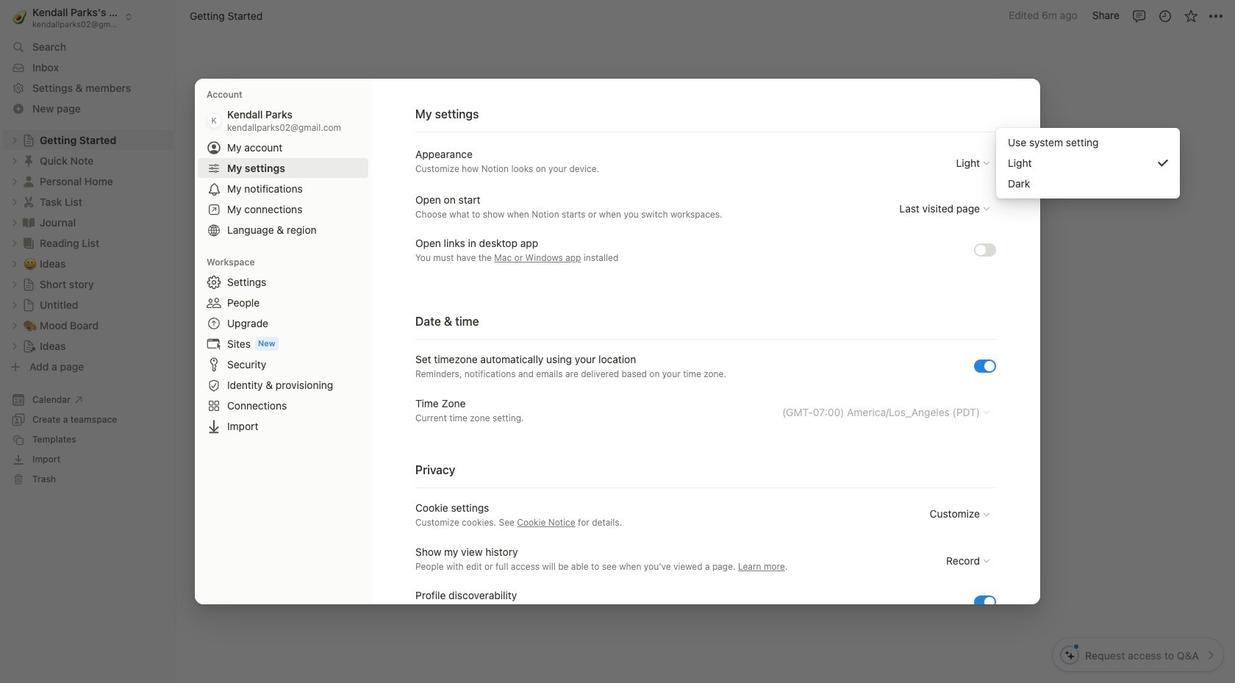 Task type: vqa. For each thing, say whether or not it's contained in the screenshot.
👋 icon
yes



Task type: describe. For each thing, give the bounding box(es) containing it.
👉 image
[[447, 462, 462, 481]]

favorite image
[[1184, 8, 1198, 23]]

updates image
[[1158, 8, 1173, 23]]



Task type: locate. For each thing, give the bounding box(es) containing it.
👋 image
[[447, 162, 462, 181]]

🥑 image
[[13, 8, 27, 26]]

comments image
[[1132, 8, 1147, 23]]



